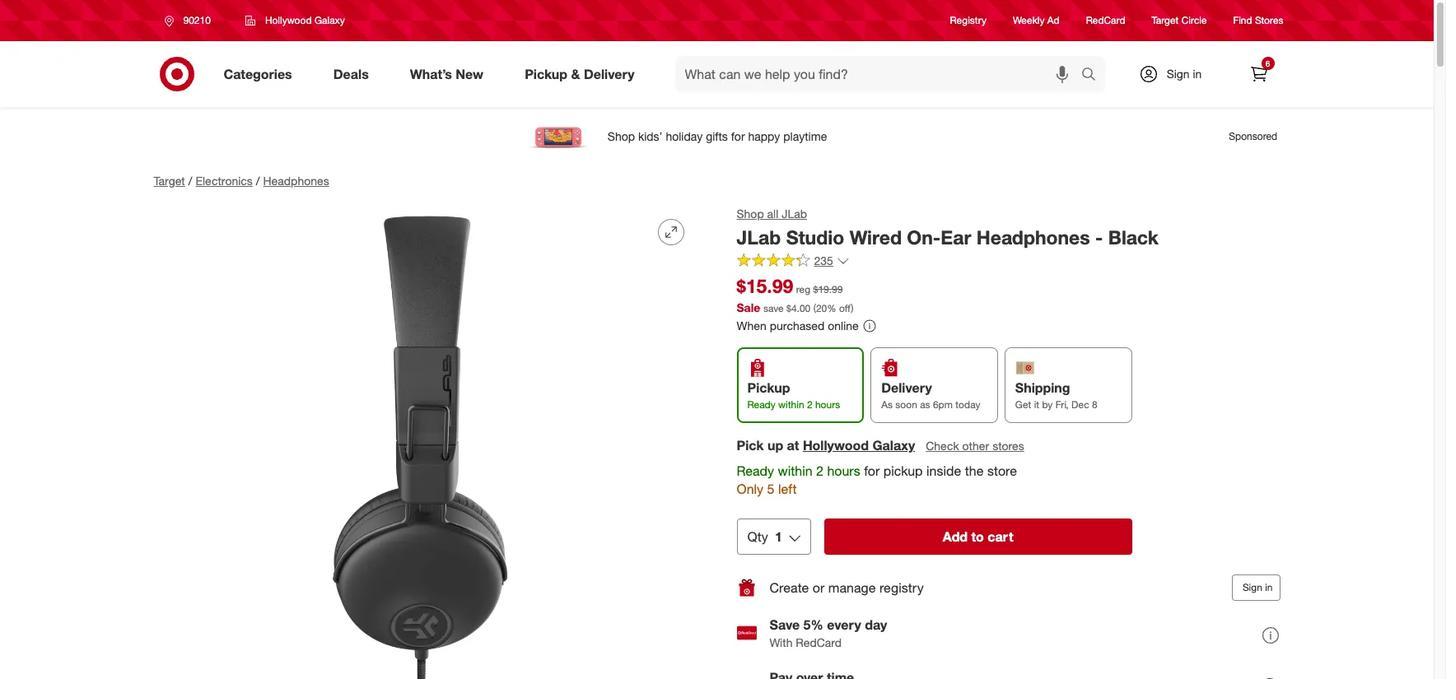 Task type: describe. For each thing, give the bounding box(es) containing it.
20
[[817, 302, 828, 314]]

weekly
[[1014, 14, 1045, 27]]

target link
[[154, 174, 185, 188]]

create
[[770, 580, 810, 596]]

or
[[813, 580, 825, 596]]

sign in link
[[1125, 56, 1228, 92]]

to
[[972, 529, 985, 546]]

when purchased online
[[737, 319, 859, 333]]

ready within 2 hours for pickup inside the store only 5 left
[[737, 463, 1018, 498]]

pickup & delivery
[[525, 66, 635, 82]]

sign in button
[[1233, 575, 1281, 602]]

shipping
[[1016, 380, 1071, 397]]

qty
[[748, 529, 769, 546]]

add to cart
[[943, 529, 1014, 546]]

cart
[[988, 529, 1014, 546]]

90210 button
[[154, 6, 228, 35]]

-
[[1096, 226, 1104, 249]]

0 vertical spatial in
[[1194, 67, 1203, 81]]

studio
[[787, 226, 845, 249]]

1 horizontal spatial hollywood
[[803, 437, 869, 454]]

on-
[[908, 226, 941, 249]]

wired
[[850, 226, 902, 249]]

hours inside ready within 2 hours for pickup inside the store only 5 left
[[828, 463, 861, 479]]

1 horizontal spatial redcard
[[1087, 14, 1126, 27]]

$15.99 reg $19.99 sale save $ 4.00 ( 20 % off )
[[737, 274, 854, 314]]

$
[[787, 302, 792, 314]]

registry link
[[951, 14, 987, 28]]

target / electronics / headphones
[[154, 174, 329, 188]]

hollywood galaxy
[[265, 14, 345, 26]]

for
[[865, 463, 880, 479]]

sign in inside sign in button
[[1243, 582, 1274, 594]]

8
[[1093, 399, 1098, 412]]

redcard link
[[1087, 14, 1126, 28]]

electronics
[[196, 174, 253, 188]]

purchased
[[770, 319, 825, 333]]

1
[[775, 529, 783, 546]]

add
[[943, 529, 968, 546]]

stores
[[1256, 14, 1284, 27]]

0 horizontal spatial jlab
[[737, 226, 781, 249]]

shop
[[737, 207, 764, 221]]

delivery as soon as 6pm today
[[882, 380, 981, 412]]

pick up at hollywood galaxy
[[737, 437, 916, 454]]

pickup ready within 2 hours
[[748, 380, 841, 412]]

manage
[[829, 580, 876, 596]]

6
[[1266, 59, 1271, 68]]

what's new
[[410, 66, 484, 82]]

create or manage registry
[[770, 580, 924, 596]]

5
[[768, 482, 775, 498]]

redcard inside save 5% every day with redcard
[[796, 636, 842, 650]]

within inside pickup ready within 2 hours
[[779, 399, 805, 412]]

qty 1
[[748, 529, 783, 546]]

black
[[1109, 226, 1159, 249]]

get
[[1016, 399, 1032, 412]]

find
[[1234, 14, 1253, 27]]

at
[[787, 437, 800, 454]]

categories
[[224, 66, 292, 82]]

target for target / electronics / headphones
[[154, 174, 185, 188]]

what's
[[410, 66, 452, 82]]

online
[[828, 319, 859, 333]]

pickup for ready
[[748, 380, 791, 397]]

pickup
[[884, 463, 923, 479]]

jlab studio wired on-ear headphones - black, 1 of 6 image
[[154, 206, 698, 680]]

registry
[[880, 580, 924, 596]]

in inside button
[[1266, 582, 1274, 594]]

categories link
[[210, 56, 313, 92]]

ready inside pickup ready within 2 hours
[[748, 399, 776, 412]]

inside
[[927, 463, 962, 479]]

registry
[[951, 14, 987, 27]]

pickup & delivery link
[[511, 56, 656, 92]]

check other stores
[[926, 439, 1025, 453]]

circle
[[1182, 14, 1208, 27]]

ad
[[1048, 14, 1060, 27]]

235
[[815, 254, 834, 268]]

2 / from the left
[[256, 174, 260, 188]]

find stores
[[1234, 14, 1284, 27]]

6 link
[[1241, 56, 1278, 92]]

hours inside pickup ready within 2 hours
[[816, 399, 841, 412]]

shop all jlab jlab studio wired on-ear headphones - black
[[737, 207, 1159, 249]]

with
[[770, 636, 793, 650]]

90210
[[183, 14, 211, 26]]

235 link
[[737, 253, 850, 272]]



Task type: locate. For each thing, give the bounding box(es) containing it.
0 horizontal spatial sign in
[[1167, 67, 1203, 81]]

sale
[[737, 300, 761, 314]]

0 horizontal spatial target
[[154, 174, 185, 188]]

ready
[[748, 399, 776, 412], [737, 463, 775, 479]]

jlab
[[782, 207, 808, 221], [737, 226, 781, 249]]

0 vertical spatial galaxy
[[315, 14, 345, 26]]

hollywood galaxy button
[[235, 6, 356, 35]]

every
[[828, 617, 862, 634]]

ready up only
[[737, 463, 775, 479]]

1 vertical spatial sign
[[1243, 582, 1263, 594]]

find stores link
[[1234, 14, 1284, 28]]

search button
[[1074, 56, 1114, 96]]

1 horizontal spatial sign
[[1243, 582, 1263, 594]]

2 up pick up at hollywood galaxy
[[807, 399, 813, 412]]

sign in
[[1167, 67, 1203, 81], [1243, 582, 1274, 594]]

1 vertical spatial delivery
[[882, 380, 933, 397]]

redcard down 5%
[[796, 636, 842, 650]]

headphones left -
[[977, 226, 1091, 249]]

other
[[963, 439, 990, 453]]

pickup inside pickup ready within 2 hours
[[748, 380, 791, 397]]

delivery inside "link"
[[584, 66, 635, 82]]

hollywood inside dropdown button
[[265, 14, 312, 26]]

within up at
[[779, 399, 805, 412]]

galaxy up deals
[[315, 14, 345, 26]]

delivery
[[584, 66, 635, 82], [882, 380, 933, 397]]

0 horizontal spatial headphones
[[263, 174, 329, 188]]

check other stores button
[[926, 437, 1026, 455]]

hollywood right at
[[803, 437, 869, 454]]

off
[[840, 302, 851, 314]]

sign
[[1167, 67, 1190, 81], [1243, 582, 1263, 594]]

0 vertical spatial sign in
[[1167, 67, 1203, 81]]

0 vertical spatial headphones
[[263, 174, 329, 188]]

hollywood up categories link
[[265, 14, 312, 26]]

4.00
[[792, 302, 811, 314]]

headphones right electronics
[[263, 174, 329, 188]]

0 horizontal spatial in
[[1194, 67, 1203, 81]]

0 horizontal spatial sign
[[1167, 67, 1190, 81]]

What can we help you find? suggestions appear below search field
[[675, 56, 1086, 92]]

1 vertical spatial hollywood
[[803, 437, 869, 454]]

within
[[779, 399, 805, 412], [778, 463, 813, 479]]

delivery inside 'delivery as soon as 6pm today'
[[882, 380, 933, 397]]

within up left
[[778, 463, 813, 479]]

galaxy
[[315, 14, 345, 26], [873, 437, 916, 454]]

1 vertical spatial redcard
[[796, 636, 842, 650]]

sign in inside sign in link
[[1167, 67, 1203, 81]]

0 vertical spatial hours
[[816, 399, 841, 412]]

1 vertical spatial in
[[1266, 582, 1274, 594]]

in
[[1194, 67, 1203, 81], [1266, 582, 1274, 594]]

&
[[571, 66, 581, 82]]

redcard
[[1087, 14, 1126, 27], [796, 636, 842, 650]]

1 vertical spatial within
[[778, 463, 813, 479]]

0 vertical spatial 2
[[807, 399, 813, 412]]

$15.99
[[737, 274, 794, 297]]

ear
[[941, 226, 972, 249]]

1 vertical spatial target
[[154, 174, 185, 188]]

1 horizontal spatial delivery
[[882, 380, 933, 397]]

redcard right ad
[[1087, 14, 1126, 27]]

1 vertical spatial jlab
[[737, 226, 781, 249]]

as
[[921, 399, 931, 412]]

only
[[737, 482, 764, 498]]

0 horizontal spatial hollywood
[[265, 14, 312, 26]]

1 vertical spatial sign in
[[1243, 582, 1274, 594]]

)
[[851, 302, 854, 314]]

sign inside button
[[1243, 582, 1263, 594]]

0 horizontal spatial /
[[189, 174, 192, 188]]

target for target circle
[[1152, 14, 1179, 27]]

delivery right the &
[[584, 66, 635, 82]]

0 vertical spatial within
[[779, 399, 805, 412]]

0 horizontal spatial 2
[[807, 399, 813, 412]]

ready inside ready within 2 hours for pickup inside the store only 5 left
[[737, 463, 775, 479]]

galaxy inside dropdown button
[[315, 14, 345, 26]]

electronics link
[[196, 174, 253, 188]]

1 horizontal spatial target
[[1152, 14, 1179, 27]]

/ right electronics link
[[256, 174, 260, 188]]

0 horizontal spatial delivery
[[584, 66, 635, 82]]

1 horizontal spatial sign in
[[1243, 582, 1274, 594]]

pickup left the &
[[525, 66, 568, 82]]

advertisement region
[[140, 117, 1294, 157]]

1 horizontal spatial in
[[1266, 582, 1274, 594]]

0 vertical spatial hollywood
[[265, 14, 312, 26]]

0 vertical spatial jlab
[[782, 207, 808, 221]]

all
[[768, 207, 779, 221]]

target circle link
[[1152, 14, 1208, 28]]

save
[[764, 302, 784, 314]]

dec
[[1072, 399, 1090, 412]]

target left electronics
[[154, 174, 185, 188]]

within inside ready within 2 hours for pickup inside the store only 5 left
[[778, 463, 813, 479]]

when
[[737, 319, 767, 333]]

hollywood galaxy button
[[803, 436, 916, 455]]

jlab right all at the top right of the page
[[782, 207, 808, 221]]

2 down pick up at hollywood galaxy
[[817, 463, 824, 479]]

pickup inside "link"
[[525, 66, 568, 82]]

1 horizontal spatial jlab
[[782, 207, 808, 221]]

delivery up "soon" on the bottom of page
[[882, 380, 933, 397]]

0 vertical spatial sign
[[1167, 67, 1190, 81]]

0 vertical spatial redcard
[[1087, 14, 1126, 27]]

store
[[988, 463, 1018, 479]]

deals link
[[319, 56, 390, 92]]

1 vertical spatial galaxy
[[873, 437, 916, 454]]

(
[[814, 302, 817, 314]]

/
[[189, 174, 192, 188], [256, 174, 260, 188]]

1 / from the left
[[189, 174, 192, 188]]

1 horizontal spatial headphones
[[977, 226, 1091, 249]]

1 horizontal spatial /
[[256, 174, 260, 188]]

new
[[456, 66, 484, 82]]

what's new link
[[396, 56, 504, 92]]

1 vertical spatial headphones
[[977, 226, 1091, 249]]

today
[[956, 399, 981, 412]]

headphones link
[[263, 174, 329, 188]]

shipping get it by fri, dec 8
[[1016, 380, 1098, 412]]

fri,
[[1056, 399, 1069, 412]]

0 vertical spatial target
[[1152, 14, 1179, 27]]

reg
[[797, 283, 811, 296]]

$19.99
[[814, 283, 843, 296]]

1 horizontal spatial pickup
[[748, 380, 791, 397]]

5%
[[804, 617, 824, 634]]

pickup up up
[[748, 380, 791, 397]]

pickup
[[525, 66, 568, 82], [748, 380, 791, 397]]

6pm
[[934, 399, 953, 412]]

headphones inside the shop all jlab jlab studio wired on-ear headphones - black
[[977, 226, 1091, 249]]

2 inside pickup ready within 2 hours
[[807, 399, 813, 412]]

0 vertical spatial ready
[[748, 399, 776, 412]]

galaxy up pickup
[[873, 437, 916, 454]]

0 vertical spatial pickup
[[525, 66, 568, 82]]

1 vertical spatial ready
[[737, 463, 775, 479]]

target left "circle"
[[1152, 14, 1179, 27]]

0 horizontal spatial galaxy
[[315, 14, 345, 26]]

hours up pick up at hollywood galaxy
[[816, 399, 841, 412]]

the
[[966, 463, 984, 479]]

/ right target link
[[189, 174, 192, 188]]

weekly ad link
[[1014, 14, 1060, 28]]

0 horizontal spatial redcard
[[796, 636, 842, 650]]

by
[[1043, 399, 1053, 412]]

it
[[1035, 399, 1040, 412]]

hours left for
[[828, 463, 861, 479]]

pickup for &
[[525, 66, 568, 82]]

pick
[[737, 437, 764, 454]]

0 vertical spatial delivery
[[584, 66, 635, 82]]

headphones
[[263, 174, 329, 188], [977, 226, 1091, 249]]

save
[[770, 617, 800, 634]]

1 vertical spatial pickup
[[748, 380, 791, 397]]

1 vertical spatial hours
[[828, 463, 861, 479]]

day
[[865, 617, 888, 634]]

ready up pick
[[748, 399, 776, 412]]

1 horizontal spatial galaxy
[[873, 437, 916, 454]]

as
[[882, 399, 893, 412]]

0 horizontal spatial pickup
[[525, 66, 568, 82]]

2 inside ready within 2 hours for pickup inside the store only 5 left
[[817, 463, 824, 479]]

jlab down shop
[[737, 226, 781, 249]]

soon
[[896, 399, 918, 412]]

target circle
[[1152, 14, 1208, 27]]

search
[[1074, 67, 1114, 84]]

left
[[779, 482, 797, 498]]

1 vertical spatial 2
[[817, 463, 824, 479]]

add to cart button
[[825, 519, 1133, 556]]

1 horizontal spatial 2
[[817, 463, 824, 479]]

weekly ad
[[1014, 14, 1060, 27]]

stores
[[993, 439, 1025, 453]]



Task type: vqa. For each thing, say whether or not it's contained in the screenshot.
the sign in button
yes



